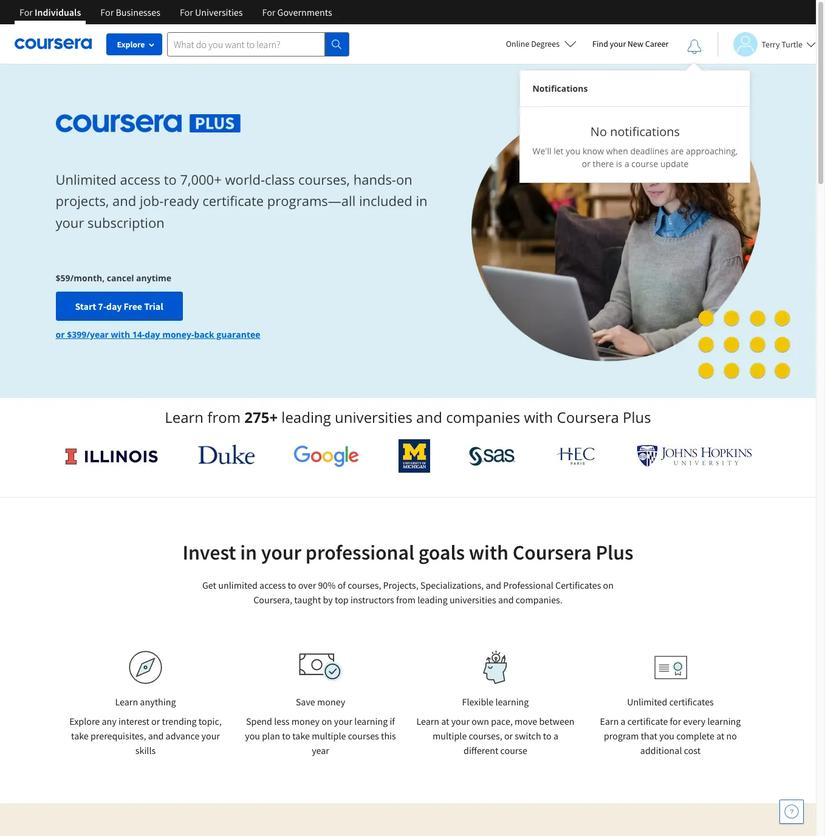 Task type: describe. For each thing, give the bounding box(es) containing it.
ready
[[164, 192, 199, 210]]

7-
[[98, 301, 106, 313]]

and down the "professional" on the right of the page
[[499, 594, 514, 606]]

coursera,
[[254, 594, 293, 606]]

/year
[[86, 329, 109, 341]]

coursera image
[[15, 34, 92, 54]]

get unlimited access to over 90% of courses, projects, specializations, and professional certificates on coursera, taught by top instructors from leading universities and companies.
[[202, 579, 614, 606]]

explore button
[[106, 33, 162, 55]]

terry turtle button
[[718, 32, 817, 56]]

7,000+
[[180, 170, 222, 189]]

courses
[[348, 730, 379, 742]]

find your new career link
[[587, 36, 675, 52]]

money inside spend less money on your learning if you plan to take multiple courses this year
[[292, 716, 320, 728]]

cost
[[684, 745, 701, 757]]

explore for explore any interest or trending topic, take prerequisites, and advance your skills
[[69, 716, 100, 728]]

certificate inside earn a certificate for every learning program that you complete at no additional cost
[[628, 716, 668, 728]]

for
[[670, 716, 682, 728]]

on inside unlimited access to 7,000+ world-class courses, hands-on projects, and job-ready certificate programs—all included in your subscription
[[396, 170, 413, 189]]

to inside spend less money on your learning if you plan to take multiple courses this year
[[282, 730, 291, 742]]

on inside spend less money on your learning if you plan to take multiple courses this year
[[322, 716, 332, 728]]

deadlines
[[631, 145, 669, 157]]

update
[[661, 158, 689, 170]]

save money image
[[299, 654, 343, 682]]

notifications
[[533, 83, 588, 94]]

university of illinois at urbana-champaign image
[[64, 447, 159, 466]]

plan
[[262, 730, 280, 742]]

of
[[338, 579, 346, 592]]

programs—all
[[267, 192, 356, 210]]

topic,
[[199, 716, 222, 728]]

at inside earn a certificate for every learning program that you complete at no additional cost
[[717, 730, 725, 742]]

courses, inside unlimited access to 7,000+ world-class courses, hands-on projects, and job-ready certificate programs—all included in your subscription
[[299, 170, 350, 189]]

universities inside "get unlimited access to over 90% of courses, projects, specializations, and professional certificates on coursera, taught by top instructors from leading universities and companies."
[[450, 594, 497, 606]]

spend less money on your learning if you plan to take multiple courses this year
[[245, 716, 396, 757]]

0 horizontal spatial universities
[[335, 407, 413, 427]]

and inside unlimited access to 7,000+ world-class courses, hands-on projects, and job-ready certificate programs—all included in your subscription
[[112, 192, 136, 210]]

degrees
[[532, 38, 560, 49]]

1 vertical spatial plus
[[596, 540, 634, 565]]

spend
[[246, 716, 272, 728]]

save money
[[296, 696, 345, 708]]

0 horizontal spatial in
[[240, 540, 257, 565]]

your up over
[[261, 540, 302, 565]]

taught
[[294, 594, 321, 606]]

advance
[[166, 730, 200, 742]]

anything
[[140, 696, 176, 708]]

unlimited
[[218, 579, 258, 592]]

companies
[[446, 407, 521, 427]]

90%
[[318, 579, 336, 592]]

0 horizontal spatial leading
[[282, 407, 331, 427]]

companies.
[[516, 594, 563, 606]]

$59
[[56, 273, 70, 284]]

your inside the learn at your own pace, move between multiple courses, or switch to a different course
[[452, 716, 470, 728]]

get
[[202, 579, 216, 592]]

take inside spend less money on your learning if you plan to take multiple courses this year
[[293, 730, 310, 742]]

earn a certificate for every learning program that you complete at no additional cost
[[601, 716, 741, 757]]

included
[[359, 192, 413, 210]]

world-
[[225, 170, 265, 189]]

goals
[[419, 540, 465, 565]]

coursera plus image
[[56, 114, 241, 132]]

to inside the learn at your own pace, move between multiple courses, or switch to a different course
[[543, 730, 552, 742]]

year
[[312, 745, 329, 757]]

own
[[472, 716, 490, 728]]

guarantee
[[217, 329, 261, 341]]

for governments
[[262, 6, 332, 18]]

learn anything image
[[129, 651, 162, 685]]

every
[[684, 716, 706, 728]]

14-
[[132, 329, 145, 341]]

course inside notifications no notifications we'll let you know when deadlines are approaching, or there is a course update
[[632, 158, 659, 170]]

career
[[646, 38, 669, 49]]

certificate inside unlimited access to 7,000+ world-class courses, hands-on projects, and job-ready certificate programs—all included in your subscription
[[203, 192, 264, 210]]

individuals
[[35, 6, 81, 18]]

for businesses
[[101, 6, 160, 18]]

notifications no notifications we'll let you know when deadlines are approaching, or there is a course update
[[533, 83, 738, 170]]

pace,
[[491, 716, 513, 728]]

or left $399
[[56, 329, 65, 341]]

unlimited access to 7,000+ world-class courses, hands-on projects, and job-ready certificate programs—all included in your subscription
[[56, 170, 428, 231]]

2 vertical spatial with
[[469, 540, 509, 565]]

let
[[554, 145, 564, 157]]

money-
[[162, 329, 194, 341]]

your inside unlimited access to 7,000+ world-class courses, hands-on projects, and job-ready certificate programs—all included in your subscription
[[56, 213, 84, 231]]

we'll
[[533, 145, 552, 157]]

$399
[[67, 329, 86, 341]]

to inside "get unlimited access to over 90% of courses, projects, specializations, and professional certificates on coursera, taught by top instructors from leading universities and companies."
[[288, 579, 296, 592]]

1 horizontal spatial day
[[145, 329, 160, 341]]

your right find
[[610, 38, 626, 49]]

anytime
[[136, 273, 172, 284]]

if
[[390, 716, 395, 728]]

earn
[[601, 716, 619, 728]]

approaching,
[[687, 145, 738, 157]]

instructors
[[351, 594, 395, 606]]

access inside unlimited access to 7,000+ world-class courses, hands-on projects, and job-ready certificate programs—all included in your subscription
[[120, 170, 161, 189]]

university of michigan image
[[399, 440, 430, 473]]

there
[[593, 158, 614, 170]]

additional
[[641, 745, 683, 757]]

0 vertical spatial money
[[317, 696, 345, 708]]

specializations,
[[421, 579, 484, 592]]

back
[[194, 329, 214, 341]]

businesses
[[116, 6, 160, 18]]

/month,
[[70, 273, 105, 284]]

job-
[[140, 192, 164, 210]]

multiple inside spend less money on your learning if you plan to take multiple courses this year
[[312, 730, 346, 742]]

or inside explore any interest or trending topic, take prerequisites, and advance your skills
[[151, 716, 160, 728]]

turtle
[[782, 39, 803, 50]]

275+
[[245, 407, 278, 427]]

courses, inside the learn at your own pace, move between multiple courses, or switch to a different course
[[469, 730, 503, 742]]

multiple inside the learn at your own pace, move between multiple courses, or switch to a different course
[[433, 730, 467, 742]]

prerequisites,
[[91, 730, 146, 742]]

you inside earn a certificate for every learning program that you complete at no additional cost
[[660, 730, 675, 742]]

0 horizontal spatial from
[[208, 407, 241, 427]]



Task type: vqa. For each thing, say whether or not it's contained in the screenshot.


Task type: locate. For each thing, give the bounding box(es) containing it.
sas image
[[470, 447, 516, 466]]

certificates
[[670, 696, 714, 708]]

1 vertical spatial a
[[621, 716, 626, 728]]

1 vertical spatial universities
[[450, 594, 497, 606]]

learning up courses
[[355, 716, 388, 728]]

1 for from the left
[[19, 6, 33, 18]]

0 vertical spatial in
[[416, 192, 428, 210]]

learning up the 'pace,' on the right of the page
[[496, 696, 529, 708]]

1 horizontal spatial you
[[566, 145, 581, 157]]

learn at your own pace, move between multiple courses, or switch to a different course
[[417, 716, 575, 757]]

with left 14-
[[111, 329, 130, 341]]

1 vertical spatial with
[[524, 407, 554, 427]]

at left own
[[442, 716, 450, 728]]

access
[[120, 170, 161, 189], [260, 579, 286, 592]]

and left the "professional" on the right of the page
[[486, 579, 502, 592]]

for for individuals
[[19, 6, 33, 18]]

you right let
[[566, 145, 581, 157]]

certificate
[[203, 192, 264, 210], [628, 716, 668, 728]]

start 7-day free trial button
[[56, 292, 183, 321]]

1 vertical spatial money
[[292, 716, 320, 728]]

this
[[381, 730, 396, 742]]

1 horizontal spatial learning
[[496, 696, 529, 708]]

no
[[591, 123, 607, 140]]

2 for from the left
[[101, 6, 114, 18]]

0 vertical spatial coursera
[[557, 407, 619, 427]]

or $399 /year with 14-day money-back guarantee
[[56, 329, 261, 341]]

learn for learn at your own pace, move between multiple courses, or switch to a different course
[[417, 716, 440, 728]]

access inside "get unlimited access to over 90% of courses, projects, specializations, and professional certificates on coursera, taught by top instructors from leading universities and companies."
[[260, 579, 286, 592]]

1 vertical spatial access
[[260, 579, 286, 592]]

courses,
[[299, 170, 350, 189], [348, 579, 381, 592], [469, 730, 503, 742]]

on down save money
[[322, 716, 332, 728]]

2 horizontal spatial you
[[660, 730, 675, 742]]

projects,
[[383, 579, 419, 592]]

that
[[641, 730, 658, 742]]

subscription
[[88, 213, 165, 231]]

0 vertical spatial with
[[111, 329, 130, 341]]

0 vertical spatial leading
[[282, 407, 331, 427]]

find your new career
[[593, 38, 669, 49]]

explore inside dropdown button
[[117, 39, 145, 50]]

for universities
[[180, 6, 243, 18]]

unlimited certificates
[[628, 696, 714, 708]]

and up subscription
[[112, 192, 136, 210]]

save
[[296, 696, 315, 708]]

or down anything
[[151, 716, 160, 728]]

2 horizontal spatial with
[[524, 407, 554, 427]]

you
[[566, 145, 581, 157], [245, 730, 260, 742], [660, 730, 675, 742]]

money right save
[[317, 696, 345, 708]]

you down spend
[[245, 730, 260, 742]]

a right the earn on the bottom
[[621, 716, 626, 728]]

2 take from the left
[[293, 730, 310, 742]]

coursera up hec paris image
[[557, 407, 619, 427]]

and inside explore any interest or trending topic, take prerequisites, and advance your skills
[[148, 730, 164, 742]]

2 horizontal spatial on
[[604, 579, 614, 592]]

johns hopkins university image
[[637, 445, 752, 468]]

0 horizontal spatial course
[[501, 745, 528, 757]]

or inside the learn at your own pace, move between multiple courses, or switch to a different course
[[505, 730, 513, 742]]

0 horizontal spatial access
[[120, 170, 161, 189]]

1 vertical spatial at
[[717, 730, 725, 742]]

professional
[[504, 579, 554, 592]]

explore inside explore any interest or trending topic, take prerequisites, and advance your skills
[[69, 716, 100, 728]]

to
[[164, 170, 177, 189], [288, 579, 296, 592], [282, 730, 291, 742], [543, 730, 552, 742]]

1 vertical spatial course
[[501, 745, 528, 757]]

trending
[[162, 716, 197, 728]]

for for businesses
[[101, 6, 114, 18]]

by
[[323, 594, 333, 606]]

governments
[[278, 6, 332, 18]]

1 horizontal spatial leading
[[418, 594, 448, 606]]

terry
[[762, 39, 781, 50]]

0 horizontal spatial explore
[[69, 716, 100, 728]]

1 horizontal spatial take
[[293, 730, 310, 742]]

coursera
[[557, 407, 619, 427], [513, 540, 592, 565]]

different
[[464, 745, 499, 757]]

0 vertical spatial a
[[625, 158, 630, 170]]

for left universities
[[180, 6, 193, 18]]

a inside earn a certificate for every learning program that you complete at no additional cost
[[621, 716, 626, 728]]

for for universities
[[180, 6, 193, 18]]

0 vertical spatial courses,
[[299, 170, 350, 189]]

$59 /month, cancel anytime
[[56, 273, 172, 284]]

your
[[610, 38, 626, 49], [56, 213, 84, 231], [261, 540, 302, 565], [334, 716, 353, 728], [452, 716, 470, 728], [202, 730, 220, 742]]

0 vertical spatial access
[[120, 170, 161, 189]]

take left prerequisites,
[[71, 730, 89, 742]]

1 horizontal spatial certificate
[[628, 716, 668, 728]]

multiple up different
[[433, 730, 467, 742]]

interest
[[119, 716, 150, 728]]

notifications
[[611, 123, 681, 140]]

help center image
[[785, 805, 800, 820]]

unlimited up the that
[[628, 696, 668, 708]]

leading inside "get unlimited access to over 90% of courses, projects, specializations, and professional certificates on coursera, taught by top instructors from leading universities and companies."
[[418, 594, 448, 606]]

you inside notifications no notifications we'll let you know when deadlines are approaching, or there is a course update
[[566, 145, 581, 157]]

invest
[[183, 540, 236, 565]]

1 horizontal spatial universities
[[450, 594, 497, 606]]

free
[[124, 301, 142, 313]]

from left 275+
[[208, 407, 241, 427]]

online
[[506, 38, 530, 49]]

or down the 'pace,' on the right of the page
[[505, 730, 513, 742]]

or
[[582, 158, 591, 170], [56, 329, 65, 341], [151, 716, 160, 728], [505, 730, 513, 742]]

top
[[335, 594, 349, 606]]

a down "between"
[[554, 730, 559, 742]]

and up university of michigan image
[[417, 407, 443, 427]]

1 vertical spatial courses,
[[348, 579, 381, 592]]

2 vertical spatial courses,
[[469, 730, 503, 742]]

0 horizontal spatial with
[[111, 329, 130, 341]]

invest in your professional goals with coursera plus
[[183, 540, 634, 565]]

move
[[515, 716, 538, 728]]

0 horizontal spatial unlimited
[[56, 170, 117, 189]]

when
[[607, 145, 629, 157]]

for left the businesses in the top of the page
[[101, 6, 114, 18]]

a right is
[[625, 158, 630, 170]]

money
[[317, 696, 345, 708], [292, 716, 320, 728]]

leading down specializations,
[[418, 594, 448, 606]]

4 for from the left
[[262, 6, 276, 18]]

with right goals at bottom right
[[469, 540, 509, 565]]

1 horizontal spatial with
[[469, 540, 509, 565]]

explore any interest or trending topic, take prerequisites, and advance your skills
[[69, 716, 222, 757]]

your left own
[[452, 716, 470, 728]]

unlimited up projects,
[[56, 170, 117, 189]]

universities up university of michigan image
[[335, 407, 413, 427]]

is
[[617, 158, 623, 170]]

in inside unlimited access to 7,000+ world-class courses, hands-on projects, and job-ready certificate programs—all included in your subscription
[[416, 192, 428, 210]]

1 horizontal spatial on
[[396, 170, 413, 189]]

course down "switch"
[[501, 745, 528, 757]]

1 vertical spatial leading
[[418, 594, 448, 606]]

duke university image
[[198, 445, 255, 465]]

flexible learning
[[462, 696, 529, 708]]

courses, up different
[[469, 730, 503, 742]]

coursera up the "professional" on the right of the page
[[513, 540, 592, 565]]

learn anything
[[115, 696, 176, 708]]

to left over
[[288, 579, 296, 592]]

or down the know on the right
[[582, 158, 591, 170]]

any
[[102, 716, 117, 728]]

0 vertical spatial learn
[[165, 407, 204, 427]]

course inside the learn at your own pace, move between multiple courses, or switch to a different course
[[501, 745, 528, 757]]

leading up google image
[[282, 407, 331, 427]]

2 vertical spatial on
[[322, 716, 332, 728]]

from
[[208, 407, 241, 427], [396, 594, 416, 606]]

1 multiple from the left
[[312, 730, 346, 742]]

google image
[[294, 445, 359, 468]]

learning inside earn a certificate for every learning program that you complete at no additional cost
[[708, 716, 741, 728]]

to up ready
[[164, 170, 177, 189]]

online degrees
[[506, 38, 560, 49]]

for for governments
[[262, 6, 276, 18]]

1 horizontal spatial multiple
[[433, 730, 467, 742]]

2 horizontal spatial learning
[[708, 716, 741, 728]]

over
[[298, 579, 316, 592]]

0 vertical spatial from
[[208, 407, 241, 427]]

take inside explore any interest or trending topic, take prerequisites, and advance your skills
[[71, 730, 89, 742]]

2 multiple from the left
[[433, 730, 467, 742]]

trial
[[144, 301, 163, 313]]

explore left any on the bottom left of page
[[69, 716, 100, 728]]

plus
[[623, 407, 652, 427], [596, 540, 634, 565]]

unlimited certificates image
[[655, 656, 687, 680]]

learn from 275+ leading universities and companies with coursera plus
[[165, 407, 652, 427]]

leading
[[282, 407, 331, 427], [418, 594, 448, 606]]

multiple
[[312, 730, 346, 742], [433, 730, 467, 742]]

course
[[632, 158, 659, 170], [501, 745, 528, 757]]

a inside notifications no notifications we'll let you know when deadlines are approaching, or there is a course update
[[625, 158, 630, 170]]

1 vertical spatial day
[[145, 329, 160, 341]]

from down projects,
[[396, 594, 416, 606]]

explore down for businesses
[[117, 39, 145, 50]]

0 horizontal spatial learn
[[115, 696, 138, 708]]

for left individuals
[[19, 6, 33, 18]]

2 horizontal spatial learn
[[417, 716, 440, 728]]

1 horizontal spatial from
[[396, 594, 416, 606]]

learn for learn from 275+ leading universities and companies with coursera plus
[[165, 407, 204, 427]]

1 vertical spatial learn
[[115, 696, 138, 708]]

courses, up instructors
[[348, 579, 381, 592]]

0 horizontal spatial on
[[322, 716, 332, 728]]

your inside spend less money on your learning if you plan to take multiple courses this year
[[334, 716, 353, 728]]

between
[[540, 716, 575, 728]]

explore for explore
[[117, 39, 145, 50]]

0 horizontal spatial you
[[245, 730, 260, 742]]

1 horizontal spatial course
[[632, 158, 659, 170]]

at
[[442, 716, 450, 728], [717, 730, 725, 742]]

1 vertical spatial from
[[396, 594, 416, 606]]

certificate down world-
[[203, 192, 264, 210]]

multiple up "year"
[[312, 730, 346, 742]]

certificates
[[556, 579, 602, 592]]

0 horizontal spatial multiple
[[312, 730, 346, 742]]

no
[[727, 730, 738, 742]]

learn up interest
[[115, 696, 138, 708]]

0 vertical spatial universities
[[335, 407, 413, 427]]

1 take from the left
[[71, 730, 89, 742]]

in right included
[[416, 192, 428, 210]]

What do you want to learn? text field
[[167, 32, 325, 56]]

take right "plan"
[[293, 730, 310, 742]]

0 vertical spatial certificate
[[203, 192, 264, 210]]

1 vertical spatial explore
[[69, 716, 100, 728]]

to inside unlimited access to 7,000+ world-class courses, hands-on projects, and job-ready certificate programs—all included in your subscription
[[164, 170, 177, 189]]

to right "plan"
[[282, 730, 291, 742]]

1 vertical spatial unlimited
[[628, 696, 668, 708]]

learn inside the learn at your own pace, move between multiple courses, or switch to a different course
[[417, 716, 440, 728]]

and
[[112, 192, 136, 210], [417, 407, 443, 427], [486, 579, 502, 592], [499, 594, 514, 606], [148, 730, 164, 742]]

on inside "get unlimited access to over 90% of courses, projects, specializations, and professional certificates on coursera, taught by top instructors from leading universities and companies."
[[604, 579, 614, 592]]

0 vertical spatial day
[[106, 301, 122, 313]]

courses, inside "get unlimited access to over 90% of courses, projects, specializations, and professional certificates on coursera, taught by top instructors from leading universities and companies."
[[348, 579, 381, 592]]

day left money-
[[145, 329, 160, 341]]

unlimited for unlimited access to 7,000+ world-class courses, hands-on projects, and job-ready certificate programs—all included in your subscription
[[56, 170, 117, 189]]

None search field
[[167, 32, 350, 56]]

program
[[604, 730, 639, 742]]

1 horizontal spatial learn
[[165, 407, 204, 427]]

explore
[[117, 39, 145, 50], [69, 716, 100, 728]]

course down deadlines
[[632, 158, 659, 170]]

0 vertical spatial unlimited
[[56, 170, 117, 189]]

learn up "duke university" image
[[165, 407, 204, 427]]

from inside "get unlimited access to over 90% of courses, projects, specializations, and professional certificates on coursera, taught by top instructors from leading universities and companies."
[[396, 594, 416, 606]]

universities
[[195, 6, 243, 18]]

learning for earn a certificate for every learning program that you complete at no additional cost
[[708, 716, 741, 728]]

1 horizontal spatial access
[[260, 579, 286, 592]]

learn for learn anything
[[115, 696, 138, 708]]

for
[[19, 6, 33, 18], [101, 6, 114, 18], [180, 6, 193, 18], [262, 6, 276, 18]]

1 vertical spatial certificate
[[628, 716, 668, 728]]

hec paris image
[[555, 444, 598, 469]]

0 horizontal spatial day
[[106, 301, 122, 313]]

or inside notifications no notifications we'll let you know when deadlines are approaching, or there is a course update
[[582, 158, 591, 170]]

your up courses
[[334, 716, 353, 728]]

1 horizontal spatial at
[[717, 730, 725, 742]]

hide notifications image
[[688, 40, 703, 54]]

access up job-
[[120, 170, 161, 189]]

1 vertical spatial coursera
[[513, 540, 592, 565]]

1 horizontal spatial in
[[416, 192, 428, 210]]

switch
[[515, 730, 542, 742]]

for left governments
[[262, 6, 276, 18]]

1 vertical spatial on
[[604, 579, 614, 592]]

2 vertical spatial a
[[554, 730, 559, 742]]

banner navigation
[[10, 0, 342, 33]]

at inside the learn at your own pace, move between multiple courses, or switch to a different course
[[442, 716, 450, 728]]

0 vertical spatial course
[[632, 158, 659, 170]]

1 horizontal spatial explore
[[117, 39, 145, 50]]

on right certificates
[[604, 579, 614, 592]]

0 horizontal spatial at
[[442, 716, 450, 728]]

on up included
[[396, 170, 413, 189]]

learning up no in the right bottom of the page
[[708, 716, 741, 728]]

class
[[265, 170, 295, 189]]

0 vertical spatial on
[[396, 170, 413, 189]]

unlimited for unlimited certificates
[[628, 696, 668, 708]]

0 vertical spatial plus
[[623, 407, 652, 427]]

universities down specializations,
[[450, 594, 497, 606]]

day left free
[[106, 301, 122, 313]]

hands-
[[354, 170, 396, 189]]

day inside button
[[106, 301, 122, 313]]

you inside spend less money on your learning if you plan to take multiple courses this year
[[245, 730, 260, 742]]

unlimited inside unlimited access to 7,000+ world-class courses, hands-on projects, and job-ready certificate programs—all included in your subscription
[[56, 170, 117, 189]]

terry turtle
[[762, 39, 803, 50]]

your down topic,
[[202, 730, 220, 742]]

on
[[396, 170, 413, 189], [604, 579, 614, 592], [322, 716, 332, 728]]

learn right if
[[417, 716, 440, 728]]

and up 'skills'
[[148, 730, 164, 742]]

learning for spend less money on your learning if you plan to take multiple courses this year
[[355, 716, 388, 728]]

0 vertical spatial at
[[442, 716, 450, 728]]

online degrees button
[[497, 30, 587, 57]]

1 vertical spatial in
[[240, 540, 257, 565]]

with right companies
[[524, 407, 554, 427]]

access up the coursera, at bottom left
[[260, 579, 286, 592]]

3 for from the left
[[180, 6, 193, 18]]

a inside the learn at your own pace, move between multiple courses, or switch to a different course
[[554, 730, 559, 742]]

courses, up 'programs—all'
[[299, 170, 350, 189]]

0 vertical spatial explore
[[117, 39, 145, 50]]

0 horizontal spatial certificate
[[203, 192, 264, 210]]

0 horizontal spatial take
[[71, 730, 89, 742]]

certificate up the that
[[628, 716, 668, 728]]

day
[[106, 301, 122, 313], [145, 329, 160, 341]]

2 vertical spatial learn
[[417, 716, 440, 728]]

to down "between"
[[543, 730, 552, 742]]

your inside explore any interest or trending topic, take prerequisites, and advance your skills
[[202, 730, 220, 742]]

skills
[[135, 745, 156, 757]]

flexible learning image
[[475, 651, 517, 685]]

at left no in the right bottom of the page
[[717, 730, 725, 742]]

money down save
[[292, 716, 320, 728]]

learning inside spend less money on your learning if you plan to take multiple courses this year
[[355, 716, 388, 728]]

1 horizontal spatial unlimited
[[628, 696, 668, 708]]

0 horizontal spatial learning
[[355, 716, 388, 728]]

flexible
[[462, 696, 494, 708]]

in up unlimited
[[240, 540, 257, 565]]

you up additional
[[660, 730, 675, 742]]

less
[[274, 716, 290, 728]]

your down projects,
[[56, 213, 84, 231]]

universities
[[335, 407, 413, 427], [450, 594, 497, 606]]



